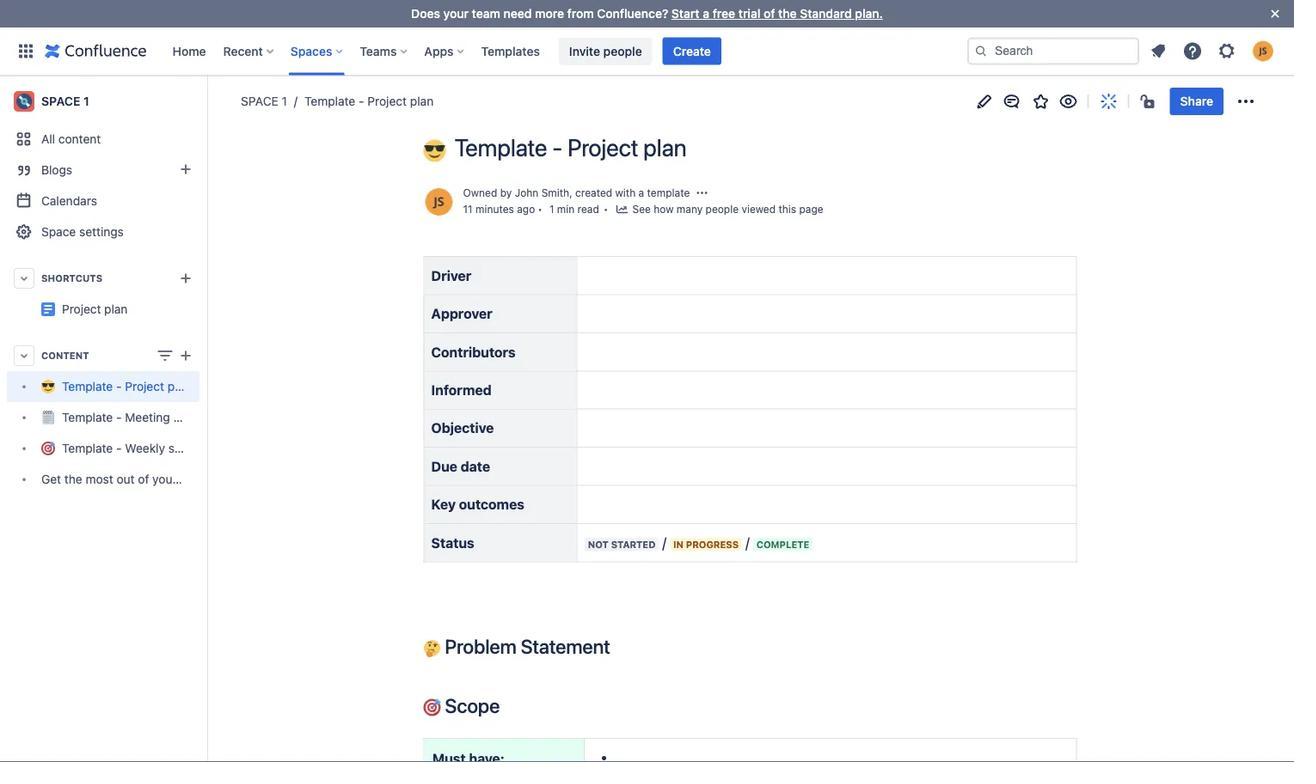Task type: locate. For each thing, give the bounding box(es) containing it.
invite people button
[[559, 37, 652, 65]]

1 down the spaces popup button
[[282, 94, 287, 108]]

11 minutes ago
[[463, 203, 535, 215]]

:dart: image
[[423, 700, 441, 717]]

star image
[[1031, 91, 1051, 112]]

template - project plan link inside space element
[[7, 371, 199, 402]]

viewed
[[742, 203, 776, 215]]

- up template - meeting notes link
[[116, 380, 122, 394]]

objective
[[431, 420, 494, 437]]

project plan link
[[7, 294, 266, 325], [62, 302, 128, 316]]

copy image for problem statement
[[608, 636, 629, 657]]

collapse sidebar image
[[187, 84, 225, 119]]

0 vertical spatial template - project plan
[[304, 94, 434, 108]]

by
[[500, 187, 512, 199]]

get the most out of your team space link
[[7, 464, 244, 495]]

1 vertical spatial copy image
[[498, 695, 519, 716]]

1 horizontal spatial template - project plan link
[[287, 93, 434, 110]]

template - project plan up ','
[[454, 133, 687, 162]]

get
[[41, 472, 61, 487]]

template up the by
[[454, 133, 547, 162]]

1 horizontal spatial /
[[746, 535, 750, 551]]

john
[[515, 187, 539, 199]]

1 / from the left
[[662, 535, 666, 551]]

1 horizontal spatial the
[[778, 6, 797, 21]]

statement
[[521, 635, 610, 659]]

template - project plan image
[[41, 303, 55, 316]]

shortcuts button
[[7, 263, 199, 294]]

0 vertical spatial a
[[703, 6, 709, 21]]

template - project plan up template - meeting notes
[[62, 380, 191, 394]]

0 vertical spatial your
[[443, 6, 469, 21]]

0 horizontal spatial 1
[[83, 94, 89, 108]]

0 horizontal spatial /
[[662, 535, 666, 551]]

0 horizontal spatial template - project plan link
[[7, 371, 199, 402]]

owned by john smith , created with a template
[[463, 187, 690, 199]]

0 horizontal spatial space 1
[[41, 94, 89, 108]]

your down template - weekly status report
[[152, 472, 177, 487]]

team down status at the bottom left of page
[[180, 472, 208, 487]]

template - project plan link down 'teams'
[[287, 93, 434, 110]]

your
[[443, 6, 469, 21], [152, 472, 177, 487]]

teams button
[[355, 37, 414, 65]]

get the most out of your team space
[[41, 472, 244, 487]]

tree
[[7, 371, 244, 495]]

/
[[662, 535, 666, 551], [746, 535, 750, 551]]

problem statement
[[441, 635, 610, 659]]

space down recent popup button
[[241, 94, 278, 108]]

out
[[117, 472, 135, 487]]

space settings
[[41, 225, 124, 239]]

1 horizontal spatial of
[[764, 6, 775, 21]]

the
[[778, 6, 797, 21], [64, 472, 82, 487]]

people inside button
[[603, 44, 642, 58]]

create
[[673, 44, 711, 58]]

banner containing home
[[0, 27, 1294, 76]]

0 horizontal spatial the
[[64, 472, 82, 487]]

project plan inside project plan link
[[199, 295, 266, 310]]

appswitcher icon image
[[15, 41, 36, 61]]

0 vertical spatial people
[[603, 44, 642, 58]]

space settings link
[[7, 217, 199, 248]]

- for template - weekly status report link
[[116, 441, 122, 456]]

banner
[[0, 27, 1294, 76]]

all content
[[41, 132, 101, 146]]

space up all content
[[41, 94, 80, 108]]

with
[[615, 187, 636, 199]]

key outcomes
[[431, 497, 524, 513]]

tree containing template - project plan
[[7, 371, 244, 495]]

:sunglasses: image
[[423, 140, 446, 162], [423, 140, 446, 162]]

1 horizontal spatial your
[[443, 6, 469, 21]]

of right out
[[138, 472, 149, 487]]

1 left the min
[[549, 203, 554, 215]]

date
[[461, 458, 490, 475]]

1 horizontal spatial people
[[706, 203, 739, 215]]

team left need
[[472, 6, 500, 21]]

problem
[[445, 635, 516, 659]]

0 horizontal spatial your
[[152, 472, 177, 487]]

template - project plan inside tree
[[62, 380, 191, 394]]

1 vertical spatial of
[[138, 472, 149, 487]]

2 horizontal spatial template - project plan
[[454, 133, 687, 162]]

started
[[611, 539, 656, 550]]

template
[[304, 94, 355, 108], [454, 133, 547, 162], [62, 380, 113, 394], [62, 411, 113, 425], [62, 441, 113, 456]]

1 vertical spatial template - project plan
[[454, 133, 687, 162]]

does your team need more from confluence? start a free trial of the standard plan.
[[411, 6, 883, 21]]

no restrictions image
[[1139, 91, 1160, 112]]

a left free
[[703, 6, 709, 21]]

0 horizontal spatial of
[[138, 472, 149, 487]]

1 horizontal spatial space 1
[[241, 94, 287, 108]]

-
[[359, 94, 364, 108], [552, 133, 563, 162], [116, 380, 122, 394], [116, 411, 122, 425], [116, 441, 122, 456]]

0 horizontal spatial space 1 link
[[7, 84, 199, 119]]

informed
[[431, 382, 492, 398]]

smith
[[541, 187, 569, 199]]

space 1 link up all content link
[[7, 84, 199, 119]]

project plan link up change view image
[[7, 294, 266, 325]]

space
[[41, 94, 80, 108], [241, 94, 278, 108]]

template - weekly status report link
[[7, 433, 240, 464]]

notes
[[173, 411, 204, 425]]

manage page ownership image
[[695, 186, 709, 200]]

many
[[677, 203, 703, 215]]

your right does
[[443, 6, 469, 21]]

blogs
[[41, 163, 72, 177]]

minutes
[[475, 203, 514, 215]]

template - meeting notes link
[[7, 402, 204, 433]]

/ right progress
[[746, 535, 750, 551]]

0 horizontal spatial copy image
[[498, 695, 519, 716]]

1 vertical spatial a
[[639, 187, 644, 199]]

templates link
[[476, 37, 545, 65]]

blogs link
[[7, 155, 199, 186]]

1 horizontal spatial template - project plan
[[304, 94, 434, 108]]

2 / from the left
[[746, 535, 750, 551]]

settings
[[79, 225, 124, 239]]

project plan for project plan link above change view image
[[199, 295, 266, 310]]

quick summary image
[[1099, 91, 1119, 112]]

1 space 1 from the left
[[41, 94, 89, 108]]

0 horizontal spatial space
[[41, 94, 80, 108]]

1 vertical spatial team
[[180, 472, 208, 487]]

space 1 link down recent popup button
[[241, 93, 287, 110]]

free
[[713, 6, 735, 21]]

created
[[575, 187, 612, 199]]

more actions image
[[1236, 91, 1256, 112]]

- inside template - weekly status report link
[[116, 441, 122, 456]]

:thinking: image
[[423, 641, 441, 658]]

recent
[[223, 44, 263, 58]]

0 horizontal spatial team
[[180, 472, 208, 487]]

0 horizontal spatial project plan
[[62, 302, 128, 316]]

project
[[367, 94, 407, 108], [568, 133, 638, 162], [199, 295, 239, 310], [62, 302, 101, 316], [125, 380, 164, 394]]

1 horizontal spatial project plan
[[199, 295, 266, 310]]

template - project plan down 'teams'
[[304, 94, 434, 108]]

template - project plan link up template - meeting notes
[[7, 371, 199, 402]]

plan
[[410, 94, 434, 108], [643, 133, 687, 162], [242, 295, 266, 310], [104, 302, 128, 316], [168, 380, 191, 394]]

space 1 up all content
[[41, 94, 89, 108]]

john smith image
[[425, 188, 453, 216]]

most
[[86, 472, 113, 487]]

1 horizontal spatial copy image
[[608, 636, 629, 657]]

template
[[647, 187, 690, 199]]

- left meeting
[[116, 411, 122, 425]]

- inside template - meeting notes link
[[116, 411, 122, 425]]

the right trial
[[778, 6, 797, 21]]

template down the spaces popup button
[[304, 94, 355, 108]]

confluence image
[[45, 41, 147, 61], [45, 41, 147, 61]]

copy image
[[608, 636, 629, 657], [498, 695, 519, 716]]

template - project plan
[[304, 94, 434, 108], [454, 133, 687, 162], [62, 380, 191, 394]]

see
[[632, 203, 651, 215]]

0 horizontal spatial people
[[603, 44, 642, 58]]

1 vertical spatial people
[[706, 203, 739, 215]]

space 1 down recent popup button
[[241, 94, 287, 108]]

the right 'get'
[[64, 472, 82, 487]]

due
[[431, 458, 457, 475]]

invite people
[[569, 44, 642, 58]]

the inside space element
[[64, 472, 82, 487]]

2 vertical spatial template - project plan
[[62, 380, 191, 394]]

more
[[535, 6, 564, 21]]

calendars link
[[7, 186, 199, 217]]

people
[[603, 44, 642, 58], [706, 203, 739, 215]]

add shortcut image
[[175, 268, 196, 289]]

spaces
[[290, 44, 332, 58]]

start
[[671, 6, 700, 21]]

1 vertical spatial your
[[152, 472, 177, 487]]

people inside button
[[706, 203, 739, 215]]

- down 'teams'
[[359, 94, 364, 108]]

- left weekly
[[116, 441, 122, 456]]

spaces button
[[285, 37, 349, 65]]

see how many people viewed this page button
[[615, 202, 823, 219]]

not started / in progress / complete
[[588, 535, 809, 551]]

1
[[83, 94, 89, 108], [282, 94, 287, 108], [549, 203, 554, 215]]

need
[[503, 6, 532, 21]]

0 vertical spatial of
[[764, 6, 775, 21]]

0 vertical spatial the
[[778, 6, 797, 21]]

edit this page image
[[974, 91, 995, 112]]

search image
[[974, 44, 988, 58]]

0 horizontal spatial template - project plan
[[62, 380, 191, 394]]

owned
[[463, 187, 497, 199]]

people down manage page ownership image
[[706, 203, 739, 215]]

1 horizontal spatial space
[[241, 94, 278, 108]]

close image
[[1265, 3, 1285, 24]]

a right the 'with'
[[639, 187, 644, 199]]

1 vertical spatial the
[[64, 472, 82, 487]]

copy image for scope
[[498, 695, 519, 716]]

/ left in
[[662, 535, 666, 551]]

1 up content
[[83, 94, 89, 108]]

people right invite
[[603, 44, 642, 58]]

invite
[[569, 44, 600, 58]]

of right trial
[[764, 6, 775, 21]]

1 horizontal spatial team
[[472, 6, 500, 21]]

share
[[1180, 94, 1213, 108]]

1 vertical spatial template - project plan link
[[7, 371, 199, 402]]

0 vertical spatial copy image
[[608, 636, 629, 657]]



Task type: vqa. For each thing, say whether or not it's contained in the screenshot.
issue inside Learn more about Edit issue action
no



Task type: describe. For each thing, give the bounding box(es) containing it.
from
[[567, 6, 594, 21]]

calendars
[[41, 194, 97, 208]]

of inside the get the most out of your team space link
[[138, 472, 149, 487]]

create a page image
[[175, 346, 196, 366]]

due date
[[431, 458, 490, 475]]

plan.
[[855, 6, 883, 21]]

- up smith
[[552, 133, 563, 162]]

:dart: image
[[423, 700, 441, 717]]

teams
[[360, 44, 397, 58]]

approver
[[431, 306, 492, 322]]

settings icon image
[[1217, 41, 1237, 61]]

home link
[[167, 37, 211, 65]]

1 min read
[[549, 203, 599, 215]]

status
[[168, 441, 203, 456]]

trial
[[738, 6, 760, 21]]

template up most
[[62, 441, 113, 456]]

your inside space element
[[152, 472, 177, 487]]

status
[[431, 535, 474, 551]]

create link
[[663, 37, 721, 65]]

,
[[569, 187, 572, 199]]

progress
[[686, 539, 739, 550]]

create a blog image
[[175, 159, 196, 180]]

john smith link
[[515, 187, 569, 199]]

page
[[799, 203, 823, 215]]

space
[[41, 225, 76, 239]]

0 vertical spatial team
[[472, 6, 500, 21]]

:thinking: image
[[423, 641, 441, 658]]

template - meeting notes
[[62, 411, 204, 425]]

with a template button
[[615, 185, 690, 201]]

templates
[[481, 44, 540, 58]]

team inside space element
[[180, 472, 208, 487]]

start watching image
[[1058, 91, 1079, 112]]

1 space from the left
[[41, 94, 80, 108]]

0 vertical spatial template - project plan link
[[287, 93, 434, 110]]

does
[[411, 6, 440, 21]]

report
[[206, 441, 240, 456]]

start a free trial of the standard plan. link
[[671, 6, 883, 21]]

template up template - weekly status report link
[[62, 411, 113, 425]]

confluence?
[[597, 6, 668, 21]]

read
[[577, 203, 599, 215]]

template - weekly status report
[[62, 441, 240, 456]]

standard
[[800, 6, 852, 21]]

1 horizontal spatial space 1 link
[[241, 93, 287, 110]]

recent button
[[218, 37, 280, 65]]

content
[[41, 350, 89, 362]]

1 horizontal spatial a
[[703, 6, 709, 21]]

space
[[211, 472, 244, 487]]

project plan for project plan link underneath shortcuts dropdown button
[[62, 302, 128, 316]]

tree inside space element
[[7, 371, 244, 495]]

0 horizontal spatial a
[[639, 187, 644, 199]]

1 inside space element
[[83, 94, 89, 108]]

apps
[[424, 44, 454, 58]]

share button
[[1170, 88, 1224, 115]]

your profile and preferences image
[[1253, 41, 1273, 61]]

content
[[58, 132, 101, 146]]

all
[[41, 132, 55, 146]]

outcomes
[[459, 497, 524, 513]]

how
[[654, 203, 674, 215]]

space 1 inside space element
[[41, 94, 89, 108]]

apps button
[[419, 37, 471, 65]]

this
[[778, 203, 796, 215]]

not
[[588, 539, 609, 550]]

home
[[172, 44, 206, 58]]

complete
[[756, 539, 809, 550]]

global element
[[10, 27, 964, 75]]

- for template - meeting notes link
[[116, 411, 122, 425]]

1 horizontal spatial 1
[[282, 94, 287, 108]]

weekly
[[125, 441, 165, 456]]

2 space from the left
[[241, 94, 278, 108]]

ago
[[517, 203, 535, 215]]

all content link
[[7, 124, 199, 155]]

min
[[557, 203, 575, 215]]

help icon image
[[1182, 41, 1203, 61]]

Search field
[[967, 37, 1139, 65]]

- for template - project plan "link" within space element
[[116, 380, 122, 394]]

in
[[673, 539, 684, 550]]

change view image
[[155, 346, 175, 366]]

see how many people viewed this page
[[632, 203, 823, 215]]

space element
[[0, 76, 266, 763]]

content button
[[7, 340, 199, 371]]

template down the content dropdown button
[[62, 380, 113, 394]]

scope
[[441, 694, 500, 718]]

2 horizontal spatial 1
[[549, 203, 554, 215]]

meeting
[[125, 411, 170, 425]]

notification icon image
[[1148, 41, 1169, 61]]

project plan link down shortcuts dropdown button
[[62, 302, 128, 316]]

2 space 1 from the left
[[241, 94, 287, 108]]



